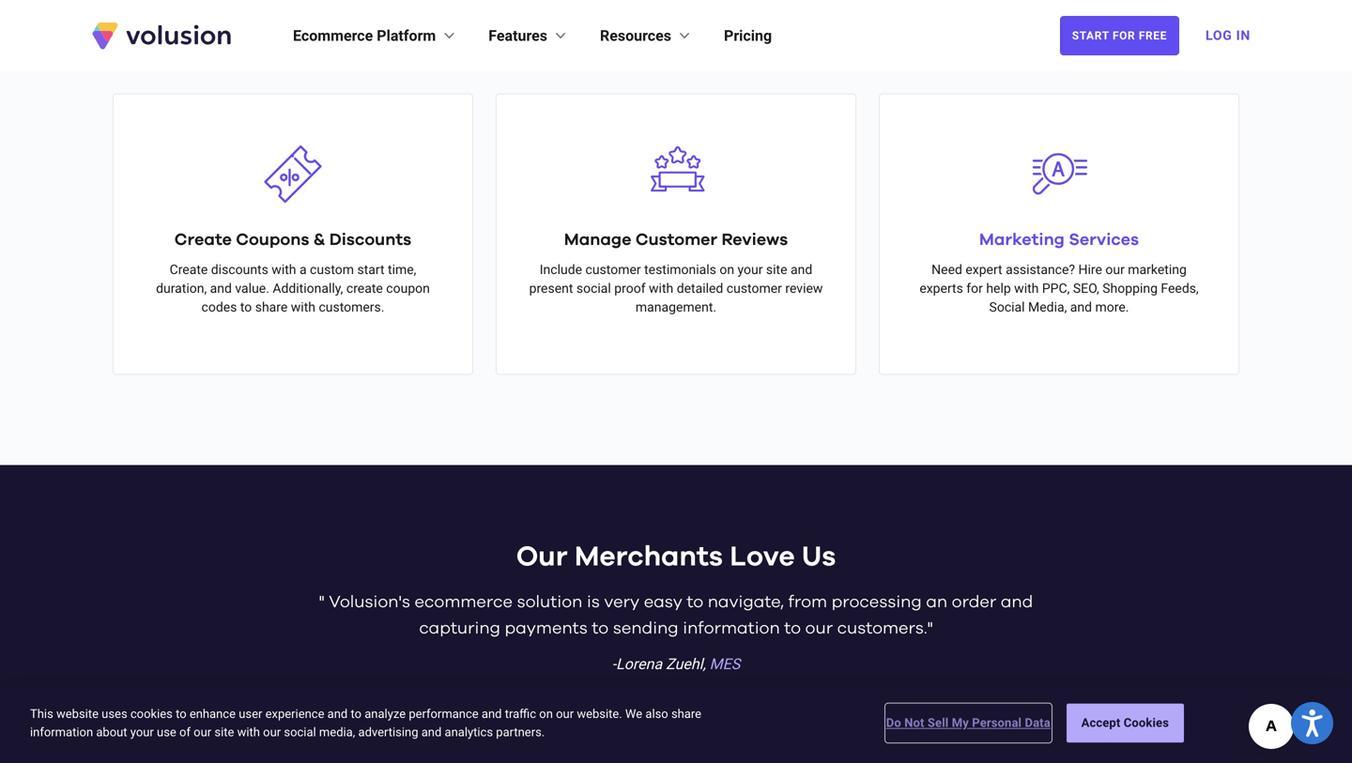 Task type: describe. For each thing, give the bounding box(es) containing it.
advertising
[[358, 725, 418, 740]]

our
[[516, 543, 568, 572]]

sending
[[613, 620, 679, 637]]

website
[[56, 707, 99, 721]]

on inside this website uses cookies to enhance user experience and to analyze performance and traffic on our website. we also share information about your use of our site with our social media, advertising and analytics partners.
[[539, 707, 553, 721]]

customers."
[[837, 620, 933, 637]]

a
[[300, 262, 307, 278]]

from
[[788, 594, 827, 611]]

your inside include customer testimonials on your site and present social proof with detailed customer review management.
[[738, 262, 763, 278]]

create for coupons
[[174, 232, 232, 249]]

mes link
[[710, 656, 740, 673]]

0 vertical spatial customer
[[586, 262, 641, 278]]

start
[[1072, 29, 1109, 42]]

customer
[[636, 232, 718, 249]]

coupons
[[236, 232, 309, 249]]

marketing services
[[979, 232, 1139, 249]]

media,
[[1028, 300, 1067, 315]]

1 vertical spatial customer
[[727, 281, 782, 296]]

ecommerce
[[415, 594, 513, 611]]

for
[[1113, 29, 1136, 42]]

we
[[625, 707, 643, 721]]

log
[[1206, 28, 1233, 43]]

social
[[989, 300, 1025, 315]]

analytics
[[445, 725, 493, 740]]

codes
[[201, 300, 237, 315]]

for
[[967, 281, 983, 296]]

and inside create discounts with a custom start time, duration, and value. additionally, create coupon codes to share with customers.
[[210, 281, 232, 296]]

resources
[[600, 27, 672, 45]]

use
[[157, 725, 176, 740]]

manage customer reviews
[[564, 232, 788, 249]]

accept cookies
[[1082, 716, 1169, 730]]

expert
[[966, 262, 1003, 278]]

do not sell my personal data button
[[886, 705, 1051, 742]]

feeds,
[[1161, 281, 1199, 296]]

lorena
[[616, 656, 662, 673]]

open accessibe: accessibility options, statement and help image
[[1302, 710, 1323, 737]]

to up media,
[[351, 707, 362, 721]]

and left traffic
[[482, 707, 502, 721]]

start for free
[[1072, 29, 1167, 42]]

create for discounts
[[170, 262, 208, 278]]

and inside need expert assistance? hire our marketing experts for help with ppc, seo, shopping feeds, social media, and more.
[[1070, 300, 1092, 315]]

information inside this website uses cookies to enhance user experience and to analyze performance and traffic on our website. we also share information about your use of our site with our social media, advertising and analytics partners.
[[30, 725, 93, 740]]

media,
[[319, 725, 355, 740]]

cookies
[[130, 707, 173, 721]]

need expert assistance? hire our marketing experts for help with ppc, seo, shopping feeds, social media, and more.
[[920, 262, 1199, 315]]

about
[[96, 725, 127, 740]]

user
[[239, 707, 262, 721]]

this
[[30, 707, 53, 721]]

create
[[346, 281, 383, 296]]

resources button
[[600, 24, 694, 47]]

on inside include customer testimonials on your site and present social proof with detailed customer review management.
[[720, 262, 734, 278]]

custom
[[310, 262, 354, 278]]

accept cookies button
[[1067, 704, 1184, 743]]

capturing
[[419, 620, 501, 637]]

hire
[[1079, 262, 1102, 278]]

platform
[[377, 27, 436, 45]]

marketing services link
[[979, 232, 1139, 249]]

additionally,
[[273, 281, 343, 296]]

detailed
[[677, 281, 723, 296]]

features
[[489, 27, 548, 45]]

start
[[357, 262, 385, 278]]

shopping
[[1103, 281, 1158, 296]]

review
[[785, 281, 823, 296]]

merchants
[[575, 543, 723, 572]]

information inside " volusion's ecommerce solution is very easy to navigate, from processing an order and capturing payments to sending information to our customers."
[[683, 620, 780, 637]]

an
[[926, 594, 948, 611]]

and inside " volusion's ecommerce solution is very easy to navigate, from processing an order and capturing payments to sending information to our customers."
[[1001, 594, 1033, 611]]

in
[[1237, 28, 1251, 43]]

&
[[313, 232, 325, 249]]

assistance?
[[1006, 262, 1075, 278]]

is
[[587, 594, 600, 611]]

order
[[952, 594, 997, 611]]

zuehl,
[[666, 656, 706, 673]]

to inside create discounts with a custom start time, duration, and value. additionally, create coupon codes to share with customers.
[[240, 300, 252, 315]]

experience
[[265, 707, 324, 721]]

duration,
[[156, 281, 207, 296]]

processing
[[832, 594, 922, 611]]

do not sell my personal data
[[886, 716, 1051, 730]]

" volusion's ecommerce solution is very easy to navigate, from processing an order and capturing payments to sending information to our customers."
[[319, 594, 1033, 637]]

social inside include customer testimonials on your site and present social proof with detailed customer review management.
[[577, 281, 611, 296]]

site inside include customer testimonials on your site and present social proof with detailed customer review management.
[[766, 262, 788, 278]]

create coupons & discounts
[[174, 232, 412, 249]]

manage
[[564, 232, 632, 249]]

help
[[986, 281, 1011, 296]]

start for free link
[[1060, 16, 1180, 55]]

our left website. on the left of the page
[[556, 707, 574, 721]]

log in link
[[1195, 15, 1262, 56]]

reviews
[[722, 232, 788, 249]]

to right easy
[[687, 594, 704, 611]]

with inside this website uses cookies to enhance user experience and to analyze performance and traffic on our website. we also share information about your use of our site with our social media, advertising and analytics partners.
[[237, 725, 260, 740]]



Task type: vqa. For each thing, say whether or not it's contained in the screenshot.
Reviews
yes



Task type: locate. For each thing, give the bounding box(es) containing it.
customer down reviews
[[727, 281, 782, 296]]

0 vertical spatial share
[[255, 300, 288, 315]]

our down "from"
[[805, 620, 833, 637]]

share right also
[[671, 707, 702, 721]]

1 vertical spatial create
[[170, 262, 208, 278]]

and right order
[[1001, 594, 1033, 611]]

with down assistance?
[[1014, 281, 1039, 296]]

1 horizontal spatial on
[[720, 262, 734, 278]]

include customer testimonials on your site and present social proof with detailed customer review management.
[[529, 262, 823, 315]]

1 horizontal spatial customer
[[727, 281, 782, 296]]

data
[[1025, 716, 1051, 730]]

customer up the proof
[[586, 262, 641, 278]]

coupon
[[386, 281, 430, 296]]

present
[[529, 281, 573, 296]]

0 horizontal spatial customer
[[586, 262, 641, 278]]

0 vertical spatial site
[[766, 262, 788, 278]]

social down experience
[[284, 725, 316, 740]]

pricing link
[[724, 24, 772, 47]]

1 vertical spatial information
[[30, 725, 93, 740]]

social
[[577, 281, 611, 296], [284, 725, 316, 740]]

and up review
[[791, 262, 813, 278]]

1 horizontal spatial your
[[738, 262, 763, 278]]

1 vertical spatial site
[[214, 725, 234, 740]]

customer
[[586, 262, 641, 278], [727, 281, 782, 296]]

0 vertical spatial social
[[577, 281, 611, 296]]

traffic
[[505, 707, 536, 721]]

cookies
[[1124, 716, 1169, 730]]

our inside need expert assistance? hire our marketing experts for help with ppc, seo, shopping feeds, social media, and more.
[[1106, 262, 1125, 278]]

on up detailed
[[720, 262, 734, 278]]

personal
[[972, 716, 1022, 730]]

0 horizontal spatial share
[[255, 300, 288, 315]]

create
[[174, 232, 232, 249], [170, 262, 208, 278]]

navigate,
[[708, 594, 784, 611]]

site down enhance
[[214, 725, 234, 740]]

0 vertical spatial on
[[720, 262, 734, 278]]

to up the "of"
[[176, 707, 187, 721]]

site up review
[[766, 262, 788, 278]]

of
[[179, 725, 191, 740]]

share inside this website uses cookies to enhance user experience and to analyze performance and traffic on our website. we also share information about your use of our site with our social media, advertising and analytics partners.
[[671, 707, 702, 721]]

customers.
[[319, 300, 385, 315]]

1 horizontal spatial information
[[683, 620, 780, 637]]

your inside this website uses cookies to enhance user experience and to analyze performance and traffic on our website. we also share information about your use of our site with our social media, advertising and analytics partners.
[[130, 725, 154, 740]]

share inside create discounts with a custom start time, duration, and value. additionally, create coupon codes to share with customers.
[[255, 300, 288, 315]]

pricing
[[724, 27, 772, 45]]

ecommerce platform
[[293, 27, 436, 45]]

1 horizontal spatial site
[[766, 262, 788, 278]]

experts
[[920, 281, 963, 296]]

sell
[[928, 716, 949, 730]]

marketing
[[1128, 262, 1187, 278]]

our right the "of"
[[194, 725, 211, 740]]

1 vertical spatial your
[[130, 725, 154, 740]]

create up duration, at the left top
[[170, 262, 208, 278]]

and down "seo,"
[[1070, 300, 1092, 315]]

love
[[730, 543, 795, 572]]

-
[[612, 656, 616, 673]]

ecommerce
[[293, 27, 373, 45]]

to down is
[[592, 620, 609, 637]]

with inside include customer testimonials on your site and present social proof with detailed customer review management.
[[649, 281, 674, 296]]

and inside include customer testimonials on your site and present social proof with detailed customer review management.
[[791, 262, 813, 278]]

testimonials
[[644, 262, 716, 278]]

us
[[802, 543, 836, 572]]

to down value.
[[240, 300, 252, 315]]

information down website
[[30, 725, 93, 740]]

share down value.
[[255, 300, 288, 315]]

1 horizontal spatial share
[[671, 707, 702, 721]]

on
[[720, 262, 734, 278], [539, 707, 553, 721]]

analyze
[[365, 707, 406, 721]]

mes
[[710, 656, 740, 673]]

discounts
[[211, 262, 268, 278]]

0 horizontal spatial information
[[30, 725, 93, 740]]

and up the 'codes' at the left top of page
[[210, 281, 232, 296]]

create inside create discounts with a custom start time, duration, and value. additionally, create coupon codes to share with customers.
[[170, 262, 208, 278]]

ppc,
[[1042, 281, 1070, 296]]

and
[[791, 262, 813, 278], [210, 281, 232, 296], [1070, 300, 1092, 315], [1001, 594, 1033, 611], [327, 707, 348, 721], [482, 707, 502, 721], [421, 725, 442, 740]]

create up 'discounts'
[[174, 232, 232, 249]]

include
[[540, 262, 582, 278]]

0 vertical spatial create
[[174, 232, 232, 249]]

your
[[738, 262, 763, 278], [130, 725, 154, 740]]

my
[[952, 716, 969, 730]]

0 horizontal spatial site
[[214, 725, 234, 740]]

our down experience
[[263, 725, 281, 740]]

website.
[[577, 707, 622, 721]]

with
[[272, 262, 296, 278], [649, 281, 674, 296], [1014, 281, 1039, 296], [291, 300, 316, 315], [237, 725, 260, 740]]

your down cookies
[[130, 725, 154, 740]]

not
[[905, 716, 925, 730]]

0 vertical spatial information
[[683, 620, 780, 637]]

seo,
[[1073, 281, 1100, 296]]

enhance
[[190, 707, 236, 721]]

site inside this website uses cookies to enhance user experience and to analyze performance and traffic on our website. we also share information about your use of our site with our social media, advertising and analytics partners.
[[214, 725, 234, 740]]

with down user at the bottom left
[[237, 725, 260, 740]]

on right traffic
[[539, 707, 553, 721]]

0 horizontal spatial on
[[539, 707, 553, 721]]

1 vertical spatial social
[[284, 725, 316, 740]]

with inside need expert assistance? hire our marketing experts for help with ppc, seo, shopping feeds, social media, and more.
[[1014, 281, 1039, 296]]

our merchants love us
[[516, 543, 836, 572]]

need
[[932, 262, 963, 278]]

information
[[683, 620, 780, 637], [30, 725, 93, 740]]

1 horizontal spatial social
[[577, 281, 611, 296]]

more.
[[1096, 300, 1129, 315]]

with down "additionally,"
[[291, 300, 316, 315]]

log in
[[1206, 28, 1251, 43]]

proof
[[614, 281, 646, 296]]

payments
[[505, 620, 588, 637]]

with up the management.
[[649, 281, 674, 296]]

easy
[[644, 594, 683, 611]]

1 vertical spatial on
[[539, 707, 553, 721]]

this website uses cookies to enhance user experience and to analyze performance and traffic on our website. we also share information about your use of our site with our social media, advertising and analytics partners.
[[30, 707, 702, 740]]

with left a
[[272, 262, 296, 278]]

to down "from"
[[784, 620, 801, 637]]

and down performance
[[421, 725, 442, 740]]

do
[[886, 716, 901, 730]]

1 vertical spatial share
[[671, 707, 702, 721]]

and up media,
[[327, 707, 348, 721]]

solution
[[517, 594, 583, 611]]

social inside this website uses cookies to enhance user experience and to analyze performance and traffic on our website. we also share information about your use of our site with our social media, advertising and analytics partners.
[[284, 725, 316, 740]]

0 horizontal spatial your
[[130, 725, 154, 740]]

time,
[[388, 262, 416, 278]]

our inside " volusion's ecommerce solution is very easy to navigate, from processing an order and capturing payments to sending information to our customers."
[[805, 620, 833, 637]]

information down the navigate,
[[683, 620, 780, 637]]

value.
[[235, 281, 269, 296]]

0 vertical spatial your
[[738, 262, 763, 278]]

social left the proof
[[577, 281, 611, 296]]

our up shopping
[[1106, 262, 1125, 278]]

site
[[766, 262, 788, 278], [214, 725, 234, 740]]

free
[[1139, 29, 1167, 42]]

your down reviews
[[738, 262, 763, 278]]

privacy alert dialog
[[0, 687, 1352, 764]]

also
[[646, 707, 668, 721]]

accept
[[1082, 716, 1121, 730]]

0 horizontal spatial social
[[284, 725, 316, 740]]

"
[[319, 594, 325, 611]]

partners.
[[496, 725, 545, 740]]

-lorena zuehl, mes
[[612, 656, 740, 673]]

uses
[[102, 707, 127, 721]]



